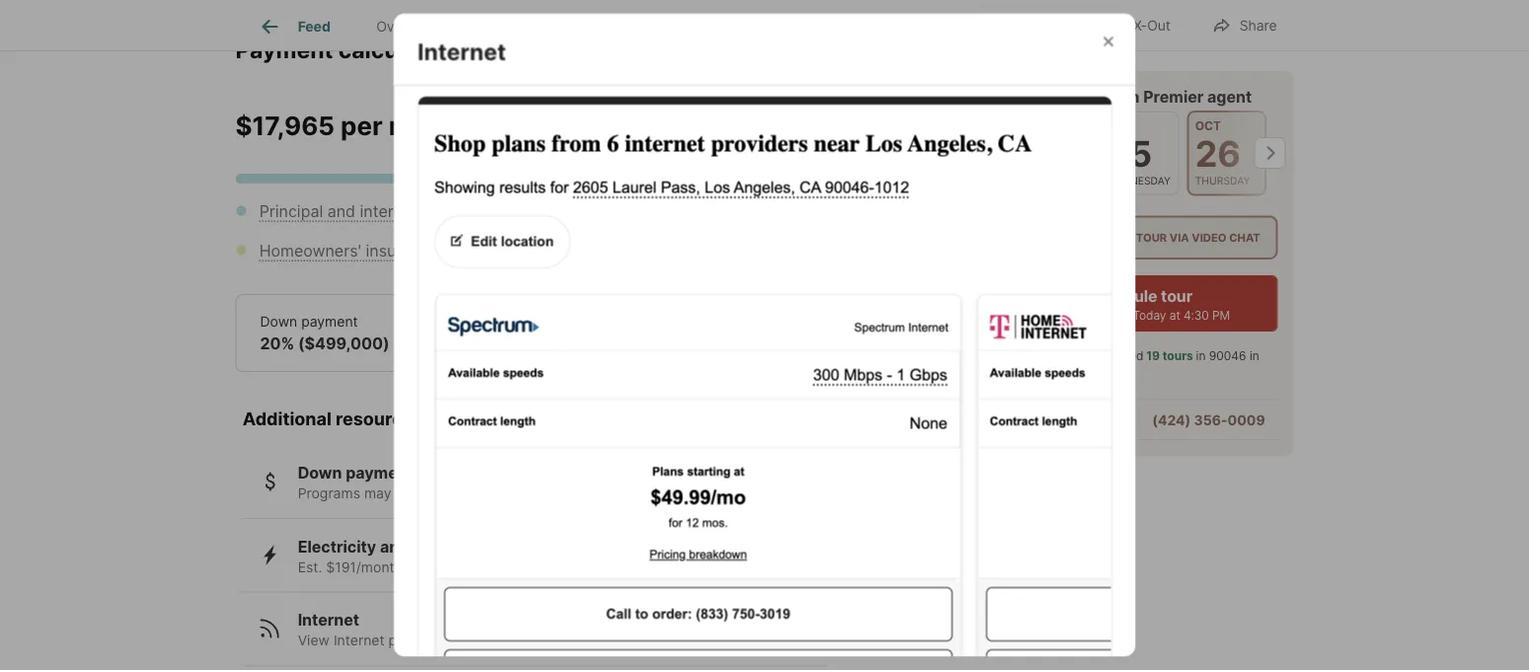 Task type: locate. For each thing, give the bounding box(es) containing it.
0 horizontal spatial redfin
[[1046, 349, 1082, 364]]

month
[[389, 111, 470, 142]]

2 in from the left
[[1250, 349, 1260, 364]]

tour up oct 24 at the right
[[1001, 87, 1036, 106]]

0 vertical spatial internet
[[417, 37, 506, 65]]

tax
[[678, 18, 698, 35]]

1 vertical spatial and
[[380, 537, 409, 556]]

payment inside down payment 20% ($499,000)
[[301, 313, 358, 330]]

25
[[1107, 132, 1152, 175]]

yr
[[650, 334, 666, 353]]

internet up view
[[298, 611, 359, 630]]

down up programs
[[298, 463, 342, 483]]

overview
[[376, 18, 438, 35]]

oct for 26
[[1195, 119, 1221, 133]]

property left taxes
[[626, 201, 691, 221]]

tour for tour via video chat
[[1136, 231, 1167, 244]]

additional
[[243, 408, 332, 429]]

with inside electricity and solar est. $191/month, save                  $191 with rooftop solar
[[479, 559, 507, 576]]

None button
[[1187, 111, 1266, 196], [1013, 112, 1092, 195], [1100, 112, 1179, 195], [1187, 111, 1266, 196], [1013, 112, 1092, 195], [1100, 112, 1179, 195]]

8.04%
[[768, 334, 818, 353]]

oct 26 thursday
[[1195, 119, 1250, 187]]

$2,495,000
[[452, 334, 545, 353]]

internet inside internet element
[[417, 37, 506, 65]]

0 horizontal spatial property
[[484, 18, 540, 35]]

down inside down payment 20% ($499,000)
[[260, 313, 297, 330]]

0 horizontal spatial in
[[1196, 349, 1206, 364]]

approved
[[847, 116, 920, 136]]

homeowners' insurance
[[259, 241, 438, 260]]

0 horizontal spatial tour
[[1001, 87, 1036, 106]]

1 horizontal spatial with
[[1040, 87, 1074, 106]]

x-out button
[[1089, 4, 1188, 45]]

internet
[[417, 37, 506, 65], [298, 611, 359, 630], [334, 632, 385, 649]]

2 horizontal spatial and
[[427, 632, 452, 649]]

30-yr fixed jumbo, 8.04%
[[622, 334, 818, 353]]

0 horizontal spatial with
[[479, 559, 507, 576]]

1 vertical spatial payment
[[346, 463, 414, 483]]

redfin up the
[[1046, 349, 1082, 364]]

oct inside oct 24
[[1019, 119, 1046, 133]]

calculator
[[338, 36, 450, 64]]

share
[[1240, 17, 1277, 34]]

and up $191/month,
[[380, 537, 409, 556]]

home
[[452, 313, 490, 330]]

internet element
[[417, 13, 529, 65]]

1 vertical spatial property
[[626, 201, 691, 221]]

home
[[631, 632, 668, 649]]

1 vertical spatial with
[[479, 559, 507, 576]]

26
[[1195, 132, 1241, 175]]

the
[[1046, 367, 1064, 381]]

oct inside oct 26 thursday
[[1195, 119, 1221, 133]]

0 horizontal spatial oct
[[1019, 119, 1046, 133]]

and inside electricity and solar est. $191/month, save                  $191 with rooftop solar
[[380, 537, 409, 556]]

schedule
[[1086, 287, 1158, 306]]

with right the $191
[[479, 559, 507, 576]]

oct for 25
[[1107, 119, 1133, 133]]

this
[[604, 632, 628, 649]]

internet dialog
[[393, 13, 1136, 670]]

sale & tax history tab
[[610, 3, 770, 50]]

taxes
[[695, 201, 735, 221]]

solar
[[413, 537, 451, 556], [563, 559, 594, 576]]

1 oct from the left
[[1019, 119, 1046, 133]]

property for property details
[[484, 18, 540, 35]]

oct
[[1019, 119, 1046, 133], [1107, 119, 1133, 133], [1195, 119, 1221, 133]]

0 horizontal spatial a
[[1049, 412, 1057, 429]]

$14,700
[[528, 201, 588, 221]]

be
[[395, 485, 412, 502]]

property details
[[484, 18, 588, 35]]

0 horizontal spatial and
[[328, 201, 355, 221]]

and
[[328, 201, 355, 221], [380, 537, 409, 556], [427, 632, 452, 649]]

resources
[[336, 408, 423, 429]]

property taxes link
[[626, 201, 735, 221]]

and for electricity
[[380, 537, 409, 556]]

0 vertical spatial solar
[[413, 537, 451, 556]]

payment inside down payment assistance programs may be available.
[[346, 463, 414, 483]]

principal and interest link
[[259, 201, 417, 221]]

1 horizontal spatial property
[[626, 201, 691, 221]]

redfin left premier
[[1090, 87, 1140, 106]]

payment
[[301, 313, 358, 330], [346, 463, 414, 483]]

tab list
[[235, 0, 883, 50]]

internet down the overview at the left of page
[[417, 37, 506, 65]]

1 vertical spatial internet
[[298, 611, 359, 630]]

3 oct from the left
[[1195, 119, 1221, 133]]

x-out
[[1133, 17, 1171, 34]]

solar up save
[[413, 537, 451, 556]]

sale
[[633, 18, 661, 35]]

2 vertical spatial and
[[427, 632, 452, 649]]

at
[[1170, 308, 1181, 323]]

down up 20%
[[260, 313, 297, 330]]

1 horizontal spatial a
[[1077, 87, 1086, 106]]

1 vertical spatial solar
[[563, 559, 594, 576]]

oct inside "oct 25 wednesday"
[[1107, 119, 1133, 133]]

property left details
[[484, 18, 540, 35]]

may
[[364, 485, 391, 502]]

internet for internet
[[417, 37, 506, 65]]

payment up ($499,000)
[[301, 313, 358, 330]]

next image
[[1254, 137, 1286, 169]]

option
[[1001, 216, 1122, 260]]

0 vertical spatial tour
[[1001, 87, 1036, 106]]

1 horizontal spatial oct
[[1107, 119, 1133, 133]]

356-
[[1194, 412, 1228, 429]]

tour inside list box
[[1136, 231, 1167, 244]]

electricity and solar est. $191/month, save                  $191 with rooftop solar
[[298, 537, 594, 576]]

0 vertical spatial with
[[1040, 87, 1074, 106]]

save
[[411, 559, 441, 576]]

in right tours
[[1196, 349, 1206, 364]]

property inside tab
[[484, 18, 540, 35]]

with up oct 24 at the right
[[1040, 87, 1074, 106]]

0 vertical spatial property
[[484, 18, 540, 35]]

question
[[1060, 412, 1120, 429]]

2 horizontal spatial oct
[[1195, 119, 1221, 133]]

1 horizontal spatial redfin
[[1090, 87, 1140, 106]]

1 horizontal spatial and
[[380, 537, 409, 556]]

and up homeowners' insurance
[[328, 201, 355, 221]]

internet for internet view internet plans and providers available for this home
[[298, 611, 359, 630]]

today
[[1133, 308, 1167, 323]]

$2,599
[[901, 201, 954, 221]]

1 vertical spatial tour
[[1136, 231, 1167, 244]]

0 vertical spatial down
[[260, 313, 297, 330]]

tour with a redfin premier agent
[[1001, 87, 1252, 106]]

redfin
[[1090, 87, 1140, 106], [1046, 349, 1082, 364]]

providers
[[456, 632, 517, 649]]

down
[[260, 313, 297, 330], [298, 463, 342, 483]]

view
[[298, 632, 330, 649]]

tour left "via"
[[1136, 231, 1167, 244]]

oct 24
[[1019, 119, 1065, 175]]

payment up may
[[346, 463, 414, 483]]

property
[[484, 18, 540, 35], [626, 201, 691, 221]]

principal
[[259, 201, 323, 221]]

and for principal
[[328, 201, 355, 221]]

1 in from the left
[[1196, 349, 1206, 364]]

(424) 356-0009 link
[[1153, 412, 1266, 429]]

available:
[[1078, 308, 1130, 323]]

and right plans
[[427, 632, 452, 649]]

internet right view
[[334, 632, 385, 649]]

payment
[[235, 36, 333, 64]]

0 vertical spatial a
[[1077, 87, 1086, 106]]

90046
[[1209, 349, 1247, 364]]

in right 90046
[[1250, 349, 1260, 364]]

down for down payment assistance
[[298, 463, 342, 483]]

1 vertical spatial down
[[298, 463, 342, 483]]

pm
[[1212, 308, 1230, 323]]

down inside down payment assistance programs may be available.
[[298, 463, 342, 483]]

1 horizontal spatial tour
[[1136, 231, 1167, 244]]

0 vertical spatial and
[[328, 201, 355, 221]]

a
[[1077, 87, 1086, 106], [1049, 412, 1057, 429]]

history
[[702, 18, 747, 35]]

0 vertical spatial redfin
[[1090, 87, 1140, 106]]

payment calculator
[[235, 36, 450, 64]]

2 oct from the left
[[1107, 119, 1133, 133]]

1 horizontal spatial in
[[1250, 349, 1260, 364]]

0 vertical spatial payment
[[301, 313, 358, 330]]

0009
[[1228, 412, 1266, 429]]

and inside internet view internet plans and providers available for this home
[[427, 632, 452, 649]]

solar right rooftop
[[563, 559, 594, 576]]



Task type: describe. For each thing, give the bounding box(es) containing it.
est.
[[298, 559, 322, 576]]

property for property taxes
[[626, 201, 691, 221]]

payment for ($499,000)
[[301, 313, 358, 330]]

reset button
[[510, 110, 555, 145]]

assistance
[[417, 463, 501, 483]]

home price $2,495,000
[[452, 313, 545, 353]]

details
[[544, 18, 588, 35]]

premier
[[1144, 87, 1204, 106]]

get pre-approved
[[784, 116, 920, 136]]

additional resources
[[243, 408, 423, 429]]

video
[[1192, 231, 1227, 244]]

in the last 30 days
[[1046, 349, 1260, 381]]

tour
[[1161, 287, 1193, 306]]

down for down payment
[[260, 313, 297, 330]]

fixed
[[670, 334, 708, 353]]

30
[[1091, 367, 1106, 381]]

$17,965 per month
[[235, 111, 470, 142]]

tab list containing feed
[[235, 0, 883, 50]]

&
[[665, 18, 674, 35]]

ask a question
[[1020, 412, 1120, 429]]

tours
[[1163, 349, 1194, 364]]

schools tab
[[770, 3, 867, 50]]

(424) 356-0009
[[1153, 412, 1266, 429]]

get
[[784, 116, 811, 136]]

feed
[[298, 18, 331, 35]]

1 vertical spatial a
[[1049, 412, 1057, 429]]

24
[[1019, 132, 1065, 175]]

last
[[1068, 367, 1088, 381]]

$665
[[548, 241, 588, 260]]

share button
[[1196, 4, 1294, 45]]

available.
[[416, 485, 477, 502]]

per
[[341, 111, 383, 142]]

agents
[[1085, 349, 1123, 364]]

price
[[494, 313, 527, 330]]

via
[[1170, 231, 1190, 244]]

ask
[[1020, 412, 1046, 429]]

feed link
[[258, 15, 331, 39]]

get pre-approved button
[[749, 103, 955, 150]]

principal and interest
[[259, 201, 417, 221]]

pre-
[[815, 116, 847, 136]]

2 vertical spatial internet
[[334, 632, 385, 649]]

tour for tour with a redfin premier agent
[[1001, 87, 1036, 106]]

next
[[1049, 308, 1075, 323]]

homeowners' insurance link
[[259, 241, 438, 260]]

overview tab
[[354, 3, 461, 50]]

jumbo,
[[712, 334, 765, 353]]

0 horizontal spatial solar
[[413, 537, 451, 556]]

20%
[[260, 334, 295, 353]]

available
[[521, 632, 578, 649]]

insurance
[[366, 241, 438, 260]]

4:30
[[1184, 308, 1209, 323]]

internet view internet plans and providers available for this home
[[298, 611, 668, 649]]

for
[[582, 632, 600, 649]]

plans
[[389, 632, 423, 649]]

property taxes
[[626, 201, 735, 221]]

electricity
[[298, 537, 376, 556]]

programs
[[298, 485, 360, 502]]

schedule tour next available: today at 4:30 pm
[[1049, 287, 1230, 323]]

agent
[[1208, 87, 1252, 106]]

oct for 24
[[1019, 119, 1046, 133]]

property details tab
[[461, 3, 610, 50]]

reset
[[511, 118, 554, 137]]

redfin agents led 19 tours in 90046
[[1046, 349, 1247, 364]]

x-
[[1133, 17, 1148, 34]]

out
[[1148, 17, 1171, 34]]

rooftop
[[511, 559, 559, 576]]

1 vertical spatial redfin
[[1046, 349, 1082, 364]]

down payment 20% ($499,000)
[[260, 313, 390, 353]]

$191
[[445, 559, 475, 576]]

interest
[[360, 201, 417, 221]]

down payment assistance programs may be available.
[[298, 463, 501, 502]]

thursday
[[1195, 174, 1250, 187]]

tour via video chat
[[1136, 231, 1261, 244]]

ask a question link
[[1020, 412, 1120, 429]]

led
[[1127, 349, 1144, 364]]

1 horizontal spatial solar
[[563, 559, 594, 576]]

chat
[[1229, 231, 1261, 244]]

in inside in the last 30 days
[[1250, 349, 1260, 364]]

payment for programs
[[346, 463, 414, 483]]

(424)
[[1153, 412, 1191, 429]]

30-
[[622, 334, 650, 353]]

sale & tax history
[[633, 18, 747, 35]]

tour via video chat list box
[[1001, 216, 1278, 260]]

($499,000)
[[298, 334, 390, 353]]

homeowners'
[[259, 241, 361, 260]]



Task type: vqa. For each thing, say whether or not it's contained in the screenshot.
A
yes



